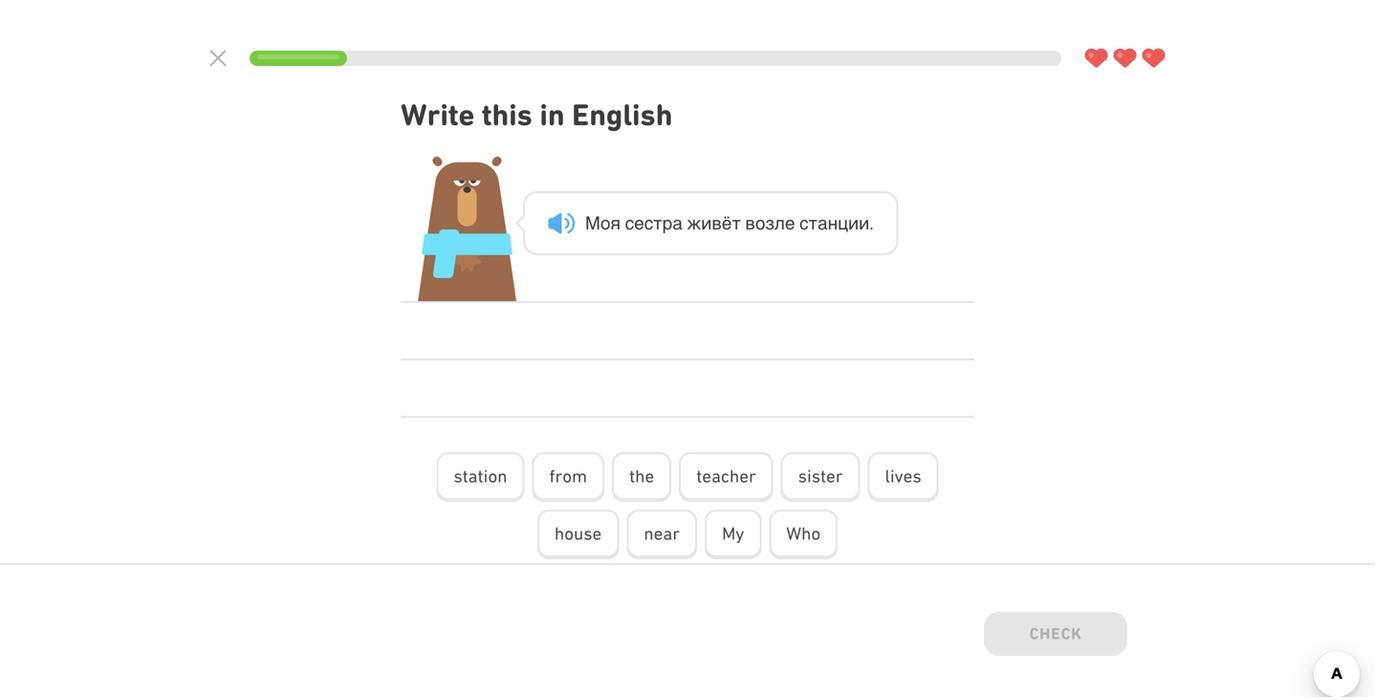 Task type: vqa. For each thing, say whether or not it's contained in the screenshot.
"continue" button
no



Task type: describe. For each thing, give the bounding box(es) containing it.
1 с from the left
[[625, 213, 634, 233]]

ж и в ё т в о з л е с т а н ц и и .
[[687, 213, 874, 233]]

1 в from the left
[[712, 213, 722, 233]]

2 е from the left
[[785, 213, 795, 233]]

н
[[828, 213, 838, 233]]

ц
[[838, 213, 848, 233]]

ж
[[687, 213, 701, 233]]

my
[[722, 523, 744, 544]]

the
[[629, 466, 654, 486]]

english
[[572, 97, 673, 132]]

teacher button
[[679, 452, 773, 502]]

з
[[765, 213, 774, 233]]

write
[[401, 97, 475, 132]]

near button
[[627, 510, 697, 559]]

station
[[454, 466, 507, 486]]

sister
[[798, 466, 843, 486]]

2 в from the left
[[745, 213, 755, 233]]

ё
[[722, 213, 732, 233]]

2 а from the left
[[818, 213, 828, 233]]

teacher
[[696, 466, 756, 486]]

1 а from the left
[[672, 213, 683, 233]]

1 и from the left
[[701, 213, 712, 233]]

station button
[[436, 452, 524, 502]]

check
[[1029, 624, 1082, 643]]

near
[[644, 523, 680, 544]]

my button
[[705, 510, 762, 559]]

р
[[662, 213, 672, 233]]

2 о from the left
[[755, 213, 765, 233]]

this
[[482, 97, 532, 132]]

2 с from the left
[[644, 213, 653, 233]]

3 и from the left
[[859, 213, 869, 233]]

2 и from the left
[[848, 213, 859, 233]]

я
[[610, 213, 621, 233]]



Task type: locate. For each thing, give the bounding box(es) containing it.
и left ё
[[701, 213, 712, 233]]

в
[[712, 213, 722, 233], [745, 213, 755, 233]]

т left н
[[808, 213, 818, 233]]

о left с е с т р а at the top
[[600, 213, 610, 233]]

0 horizontal spatial о
[[600, 213, 610, 233]]

2 horizontal spatial т
[[808, 213, 818, 233]]

in
[[540, 97, 565, 132]]

1 т from the left
[[653, 213, 662, 233]]

т
[[653, 213, 662, 233], [732, 213, 741, 233], [808, 213, 818, 233]]

2 horizontal spatial с
[[799, 213, 808, 233]]

с left р
[[644, 213, 653, 233]]

т left ж
[[653, 213, 662, 233]]

who button
[[769, 510, 838, 559]]

house
[[554, 523, 602, 544]]

в left з
[[745, 213, 755, 233]]

write this in english
[[401, 97, 673, 132]]

0 horizontal spatial с
[[625, 213, 634, 233]]

from button
[[532, 452, 604, 502]]

1 horizontal spatial т
[[732, 213, 741, 233]]

и
[[701, 213, 712, 233], [848, 213, 859, 233], [859, 213, 869, 233]]

е
[[634, 213, 644, 233], [785, 213, 795, 233]]

м о я
[[585, 213, 621, 233]]

с е с т р а
[[625, 213, 683, 233]]

о
[[600, 213, 610, 233], [755, 213, 765, 233]]

а left ж
[[672, 213, 683, 233]]

с
[[625, 213, 634, 233], [644, 213, 653, 233], [799, 213, 808, 233]]

who
[[786, 523, 821, 544]]

0 horizontal spatial е
[[634, 213, 644, 233]]

а left ц
[[818, 213, 828, 233]]

3 т from the left
[[808, 213, 818, 233]]

1 horizontal spatial в
[[745, 213, 755, 233]]

check button
[[984, 612, 1127, 660]]

м
[[585, 213, 600, 233]]

а
[[672, 213, 683, 233], [818, 213, 828, 233]]

from
[[549, 466, 587, 486]]

и left .
[[848, 213, 859, 233]]

3 с from the left
[[799, 213, 808, 233]]

house button
[[537, 510, 619, 559]]

0 horizontal spatial в
[[712, 213, 722, 233]]

т left з
[[732, 213, 741, 233]]

о left л
[[755, 213, 765, 233]]

1 о from the left
[[600, 213, 610, 233]]

е right з
[[785, 213, 795, 233]]

в right ж
[[712, 213, 722, 233]]

2 т from the left
[[732, 213, 741, 233]]

1 horizontal spatial о
[[755, 213, 765, 233]]

е right я
[[634, 213, 644, 233]]

lives button
[[868, 452, 939, 502]]

.
[[869, 213, 874, 233]]

1 е from the left
[[634, 213, 644, 233]]

the button
[[612, 452, 672, 502]]

lives
[[885, 466, 922, 486]]

progress bar
[[250, 51, 1061, 66]]

1 horizontal spatial а
[[818, 213, 828, 233]]

и right ц
[[859, 213, 869, 233]]

с right я
[[625, 213, 634, 233]]

с right л
[[799, 213, 808, 233]]

1 horizontal spatial е
[[785, 213, 795, 233]]

л
[[774, 213, 785, 233]]

sister button
[[781, 452, 860, 502]]

1 horizontal spatial с
[[644, 213, 653, 233]]

0 horizontal spatial т
[[653, 213, 662, 233]]

0 horizontal spatial а
[[672, 213, 683, 233]]



